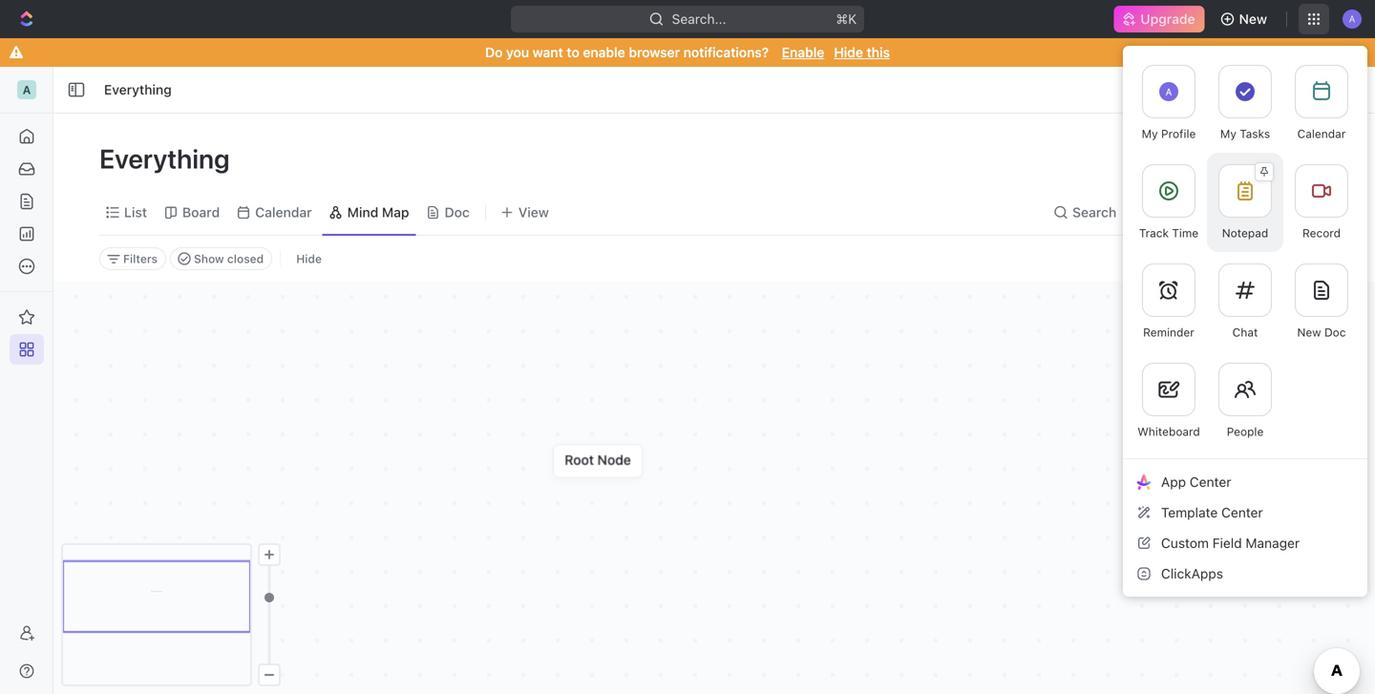 Task type: vqa. For each thing, say whether or not it's contained in the screenshot.
to
yes



Task type: describe. For each thing, give the bounding box(es) containing it.
clickapps
[[1162, 566, 1224, 582]]

search
[[1073, 204, 1117, 220]]

list link
[[120, 199, 147, 226]]

new doc
[[1298, 326, 1346, 339]]

hide inside button
[[296, 252, 322, 266]]

add task button
[[1226, 144, 1307, 175]]

calendar button
[[1284, 53, 1360, 153]]

Search tasks... text field
[[1138, 245, 1329, 273]]

board
[[182, 204, 220, 220]]

center for template center
[[1222, 505, 1264, 521]]

hide inside dropdown button
[[1149, 204, 1179, 220]]

closed
[[227, 252, 264, 266]]

do
[[485, 44, 503, 60]]

mind map link
[[344, 199, 409, 226]]

record button
[[1284, 153, 1360, 252]]

list
[[124, 204, 147, 220]]

template center button
[[1131, 498, 1360, 528]]

share
[[1320, 82, 1357, 97]]

doc link
[[441, 199, 470, 226]]

whiteboard
[[1138, 425, 1201, 438]]

center for app center
[[1190, 474, 1232, 490]]

chat
[[1233, 326, 1258, 339]]

1 horizontal spatial hide
[[834, 44, 864, 60]]

browser
[[629, 44, 680, 60]]

do you want to enable browser notifications? enable hide this
[[485, 44, 890, 60]]

to
[[567, 44, 580, 60]]

reminder
[[1144, 326, 1195, 339]]

share button
[[1308, 75, 1368, 105]]

calendar inside button
[[1298, 127, 1346, 140]]

field
[[1213, 535, 1243, 551]]

new for new doc
[[1298, 326, 1322, 339]]

0 horizontal spatial calendar
[[255, 204, 312, 220]]

custom field manager button
[[1131, 528, 1360, 559]]

my tasks
[[1221, 127, 1271, 140]]

template center
[[1162, 505, 1264, 521]]

app center button
[[1131, 467, 1360, 498]]

upgrade link
[[1114, 6, 1205, 32]]

app center
[[1162, 474, 1232, 490]]

customize
[[1213, 204, 1280, 220]]

track time button
[[1131, 153, 1208, 252]]

notifications?
[[684, 44, 769, 60]]

this
[[867, 44, 890, 60]]

my for my tasks
[[1221, 127, 1237, 140]]

notepad
[[1223, 226, 1269, 240]]



Task type: locate. For each thing, give the bounding box(es) containing it.
1 horizontal spatial calendar
[[1298, 127, 1346, 140]]

template
[[1162, 505, 1218, 521]]

center down app center button
[[1222, 505, 1264, 521]]

everything
[[104, 82, 172, 97], [99, 143, 236, 174]]

add
[[1238, 151, 1263, 167]]

whiteboard button
[[1131, 352, 1208, 451]]

1 vertical spatial calendar
[[255, 204, 312, 220]]

new button
[[1213, 4, 1279, 34]]

0 vertical spatial hide
[[834, 44, 864, 60]]

new
[[1240, 11, 1268, 27], [1298, 326, 1322, 339]]

1 vertical spatial doc
[[1325, 326, 1346, 339]]

center up template center
[[1190, 474, 1232, 490]]

1 vertical spatial new
[[1298, 326, 1322, 339]]

board link
[[179, 199, 220, 226]]

hide button
[[289, 247, 330, 270]]

track
[[1140, 226, 1169, 240]]

time
[[1173, 226, 1199, 240]]

new inside button
[[1298, 326, 1322, 339]]

people
[[1227, 425, 1264, 438]]

app
[[1162, 474, 1187, 490]]

everything link
[[99, 78, 177, 101]]

0 horizontal spatial my
[[1142, 127, 1158, 140]]

my profile
[[1142, 127, 1196, 140]]

a
[[1166, 86, 1173, 97]]

map
[[382, 204, 409, 220]]

new for new
[[1240, 11, 1268, 27]]

my left profile
[[1142, 127, 1158, 140]]

1 horizontal spatial doc
[[1325, 326, 1346, 339]]

0 vertical spatial everything
[[104, 82, 172, 97]]

want
[[533, 44, 563, 60]]

custom field manager
[[1162, 535, 1300, 551]]

0 horizontal spatial doc
[[445, 204, 470, 220]]

reminder button
[[1131, 252, 1208, 352]]

new inside button
[[1240, 11, 1268, 27]]

doc right chat
[[1325, 326, 1346, 339]]

clickapps button
[[1131, 559, 1360, 589]]

2 my from the left
[[1221, 127, 1237, 140]]

⌘k
[[836, 11, 857, 27]]

enable
[[583, 44, 625, 60]]

custom
[[1162, 535, 1209, 551]]

show
[[194, 252, 224, 266]]

my inside 'button'
[[1221, 127, 1237, 140]]

enable
[[782, 44, 825, 60]]

hide up track time
[[1149, 204, 1179, 220]]

mind map
[[347, 204, 409, 220]]

my
[[1142, 127, 1158, 140], [1221, 127, 1237, 140]]

upgrade
[[1141, 11, 1196, 27]]

hide left this
[[834, 44, 864, 60]]

0 horizontal spatial new
[[1240, 11, 1268, 27]]

new up my tasks 'button'
[[1240, 11, 1268, 27]]

profile
[[1162, 127, 1196, 140]]

show closed
[[194, 252, 264, 266]]

tasks
[[1240, 127, 1271, 140]]

calendar up hide button
[[255, 204, 312, 220]]

task
[[1266, 151, 1295, 167]]

search...
[[672, 11, 726, 27]]

new doc button
[[1284, 252, 1360, 352]]

notepad button
[[1208, 153, 1284, 252]]

2 horizontal spatial hide
[[1149, 204, 1179, 220]]

calendar link
[[251, 199, 312, 226]]

people button
[[1208, 352, 1284, 451]]

hide
[[834, 44, 864, 60], [1149, 204, 1179, 220], [296, 252, 322, 266]]

center
[[1190, 474, 1232, 490], [1222, 505, 1264, 521]]

new right chat
[[1298, 326, 1322, 339]]

hide down "calendar" link
[[296, 252, 322, 266]]

customize button
[[1188, 199, 1286, 226]]

2 vertical spatial hide
[[296, 252, 322, 266]]

1 vertical spatial everything
[[99, 143, 236, 174]]

1 horizontal spatial new
[[1298, 326, 1322, 339]]

sidebar navigation
[[0, 67, 53, 695]]

chat button
[[1208, 252, 1284, 352]]

0 vertical spatial doc
[[445, 204, 470, 220]]

doc right map
[[445, 204, 470, 220]]

doc inside button
[[1325, 326, 1346, 339]]

calendar
[[1298, 127, 1346, 140], [255, 204, 312, 220]]

doc
[[445, 204, 470, 220], [1325, 326, 1346, 339]]

search button
[[1048, 199, 1123, 226]]

add task
[[1238, 151, 1295, 167]]

everything inside "link"
[[104, 82, 172, 97]]

0 vertical spatial new
[[1240, 11, 1268, 27]]

track time
[[1140, 226, 1199, 240]]

manager
[[1246, 535, 1300, 551]]

you
[[506, 44, 529, 60]]

my tasks button
[[1208, 53, 1284, 153]]

0 vertical spatial center
[[1190, 474, 1232, 490]]

my left tasks
[[1221, 127, 1237, 140]]

my for my profile
[[1142, 127, 1158, 140]]

0 vertical spatial calendar
[[1298, 127, 1346, 140]]

1 my from the left
[[1142, 127, 1158, 140]]

1 vertical spatial center
[[1222, 505, 1264, 521]]

show closed button
[[170, 247, 272, 270]]

hide button
[[1127, 199, 1184, 226]]

1 vertical spatial hide
[[1149, 204, 1179, 220]]

0 horizontal spatial hide
[[296, 252, 322, 266]]

record
[[1303, 226, 1341, 240]]

mind
[[347, 204, 379, 220]]

calendar down share button
[[1298, 127, 1346, 140]]

1 horizontal spatial my
[[1221, 127, 1237, 140]]



